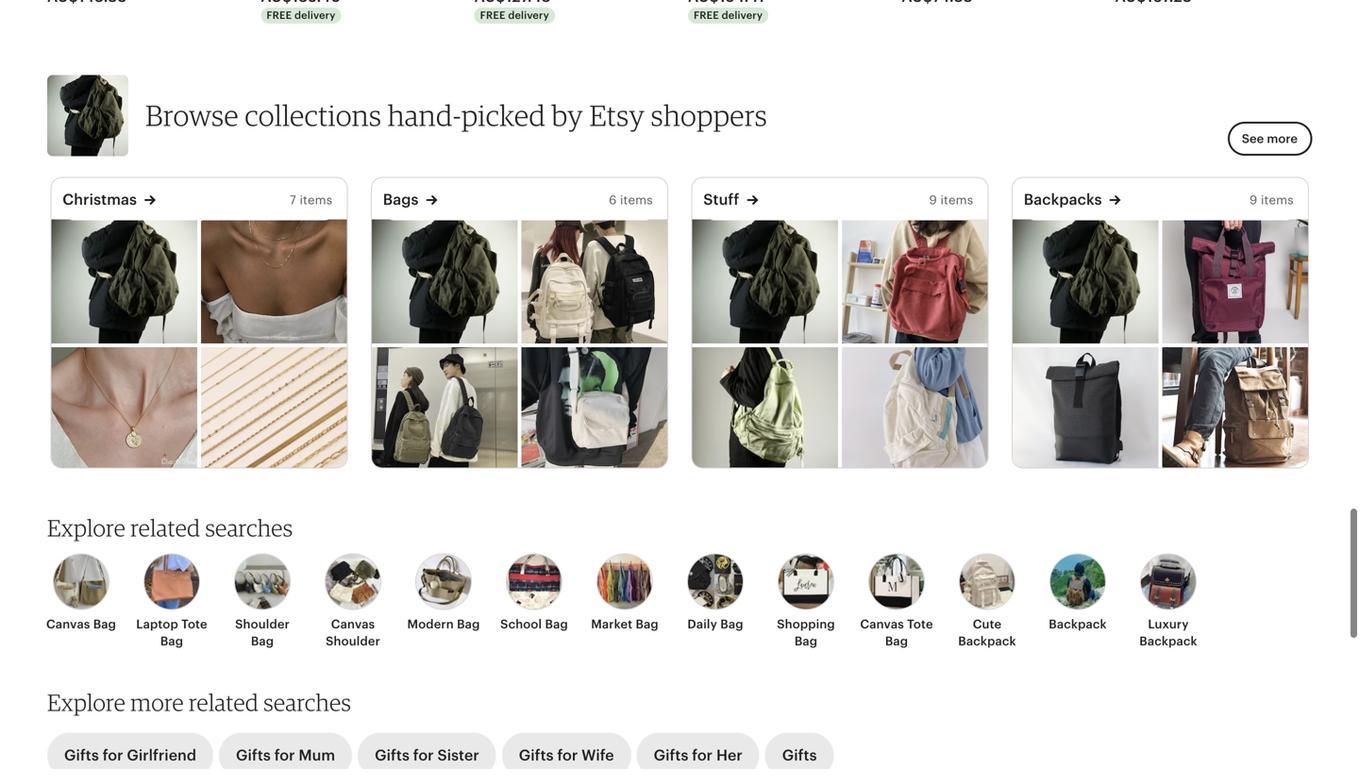 Task type: locate. For each thing, give the bounding box(es) containing it.
for inside "gifts for girlfriend" link
[[103, 747, 123, 764]]

backpack link
[[1038, 554, 1118, 633]]

4 for from the left
[[557, 747, 578, 764]]

for inside 'gifts for mum' link
[[274, 747, 295, 764]]

gifts left mum
[[236, 747, 271, 764]]

explore up "canvas bag" link
[[47, 514, 126, 542]]

items up large capacity travel canvas backpack ,large capacity handbag,travel bag,canvas bag, daily bag image
[[941, 193, 974, 207]]

tote inside canvas tote bag
[[907, 617, 933, 631]]

free delivery
[[267, 10, 336, 21], [480, 10, 549, 21], [694, 10, 763, 21]]

1 horizontal spatial tote
[[907, 617, 933, 631]]

canvas for canvas shoulder
[[331, 617, 375, 631]]

1 horizontal spatial free
[[480, 10, 506, 21]]

related up 'gifts for mum' link
[[189, 689, 259, 717]]

explore
[[47, 514, 126, 542], [47, 689, 126, 717]]

1 tote from the left
[[181, 617, 207, 631]]

luxury backpack link
[[1129, 554, 1208, 650]]

2 horizontal spatial canvas
[[860, 617, 904, 631]]

backpack
[[1049, 617, 1107, 631], [959, 634, 1017, 649], [1140, 634, 1198, 649]]

bag left laptop
[[93, 617, 116, 631]]

bag down laptop
[[160, 634, 183, 649]]

tote right laptop
[[181, 617, 207, 631]]

backpack down cute
[[959, 634, 1017, 649]]

2 free from the left
[[480, 10, 506, 21]]

school bag
[[500, 617, 568, 631]]

canvas backpack retro style for men and women, large laptop backpack, cotton backpack, men's backpack image
[[1162, 347, 1308, 471]]

picked
[[462, 98, 546, 133]]

1 horizontal spatial canvas
[[331, 617, 375, 631]]

more right see
[[1267, 132, 1298, 146]]

9 up large capacity travel canvas backpack ,large capacity handbag,travel bag,canvas bag, daily bag image
[[929, 193, 937, 207]]

luxury backpack
[[1140, 617, 1198, 649]]

1 items from the left
[[300, 193, 333, 207]]

2 canvas from the left
[[331, 617, 375, 631]]

bag up explore more related searches
[[251, 634, 274, 649]]

bag left cute backpack
[[885, 634, 908, 649]]

gifts for gifts for sister
[[375, 747, 410, 764]]

bag inside shoulder bag
[[251, 634, 274, 649]]

modern bag
[[407, 617, 480, 631]]

bag inside modern bag "link"
[[457, 617, 480, 631]]

stuff
[[704, 191, 740, 208]]

bag inside daily bag link
[[721, 617, 744, 631]]

canvas inside canvas shoulder
[[331, 617, 375, 631]]

9 down see
[[1250, 193, 1258, 207]]

for left the girlfriend
[[103, 747, 123, 764]]

1 9 from the left
[[929, 193, 937, 207]]

bag inside the market bag link
[[636, 617, 659, 631]]

backpack right cute
[[1049, 617, 1107, 631]]

canvas backpack,large capacity backpack,backpack for women,college backpack image
[[842, 347, 988, 471]]

see more link
[[1228, 122, 1312, 156]]

gifts for wife
[[519, 747, 614, 764]]

etsy
[[590, 98, 645, 133]]

shoulder right shoulder bag
[[326, 634, 380, 649]]

0 horizontal spatial delivery
[[295, 10, 336, 21]]

girlfriend
[[127, 747, 196, 764]]

1 horizontal spatial delivery
[[508, 10, 549, 21]]

shoulder bag link
[[223, 554, 302, 650]]

items for bags
[[620, 193, 653, 207]]

bag for modern bag
[[457, 617, 480, 631]]

for inside gifts for wife link
[[557, 747, 578, 764]]

by
[[552, 98, 583, 133]]

1 vertical spatial explore
[[47, 689, 126, 717]]

related
[[131, 514, 200, 542], [189, 689, 259, 717]]

2 tote from the left
[[907, 617, 933, 631]]

0 horizontal spatial backpack
[[959, 634, 1017, 649]]

canvas
[[46, 617, 90, 631], [331, 617, 375, 631], [860, 617, 904, 631]]

0 horizontal spatial more
[[131, 689, 184, 717]]

for left wife
[[557, 747, 578, 764]]

tote inside laptop tote bag
[[181, 617, 207, 631]]

gifts for gifts for wife
[[519, 747, 554, 764]]

gifts for gifts
[[782, 747, 817, 764]]

9 items for stuff
[[929, 193, 974, 207]]

3 for from the left
[[413, 747, 434, 764]]

2 items from the left
[[620, 193, 653, 207]]

school
[[500, 617, 542, 631]]

school bag link
[[495, 554, 574, 633]]

bag down "shopping"
[[795, 634, 818, 649]]

for for sister
[[413, 747, 434, 764]]

for left mum
[[274, 747, 295, 764]]

9 items down see more link
[[1250, 193, 1294, 207]]

canvas inside canvas tote bag
[[860, 617, 904, 631]]

canvas for canvas bag
[[46, 617, 90, 631]]

1 9 items from the left
[[929, 193, 974, 207]]

0 horizontal spatial 9 items
[[929, 193, 974, 207]]

0 vertical spatial more
[[1267, 132, 1298, 146]]

2 horizontal spatial free
[[694, 10, 719, 21]]

backpacks
[[1024, 191, 1102, 208]]

9 items up large capacity travel canvas backpack ,large capacity handbag,travel bag,canvas bag, daily bag image
[[929, 193, 974, 207]]

satellite necklace-herringbone chain-snake necklace-gold figaro chain-t bar necklace-paperclip necklace-womens choker necklace-gold jewelry image
[[201, 347, 347, 471]]

gifts for mum
[[236, 747, 335, 764]]

2 free delivery from the left
[[480, 10, 549, 21]]

explore for explore related searches
[[47, 514, 126, 542]]

bag right school
[[545, 617, 568, 631]]

canvas right "shopping"
[[860, 617, 904, 631]]

2 gifts from the left
[[236, 747, 271, 764]]

1 delivery from the left
[[295, 10, 336, 21]]

related inside region
[[131, 514, 200, 542]]

1 horizontal spatial free delivery
[[480, 10, 549, 21]]

gifts for wife link
[[502, 733, 631, 769]]

0 horizontal spatial tote
[[181, 617, 207, 631]]

gifts for her link
[[637, 733, 760, 769]]

gifts right her
[[782, 747, 817, 764]]

2 horizontal spatial delivery
[[722, 10, 763, 21]]

daily bag link
[[676, 554, 755, 633]]

daily
[[688, 617, 718, 631]]

6 gifts from the left
[[782, 747, 817, 764]]

bag right the daily
[[721, 617, 744, 631]]

4 gifts from the left
[[519, 747, 554, 764]]

japanese solid color canvas cotton crossbody bags, small crossbody bag, casual bag, crossbody purse, simple canvas tote bag, birthday gift image
[[521, 347, 667, 471]]

for left sister
[[413, 747, 434, 764]]

0 vertical spatial explore
[[47, 514, 126, 542]]

items for christmas
[[300, 193, 333, 207]]

explore inside region
[[47, 514, 126, 542]]

for for wife
[[557, 747, 578, 764]]

0 horizontal spatial free delivery
[[267, 10, 336, 21]]

bag inside school bag link
[[545, 617, 568, 631]]

items down see more link
[[1261, 193, 1294, 207]]

bags
[[383, 191, 419, 208]]

free
[[267, 10, 292, 21], [480, 10, 506, 21], [694, 10, 719, 21]]

delivery
[[295, 10, 336, 21], [508, 10, 549, 21], [722, 10, 763, 21]]

for inside gifts for sister link
[[413, 747, 434, 764]]

every day canvas backpack,minimalist bag,luxury bag,large capacity image
[[51, 219, 197, 343], [372, 219, 518, 343], [692, 219, 838, 343], [1013, 219, 1159, 343], [692, 347, 838, 471]]

0 horizontal spatial 9
[[929, 193, 937, 207]]

1 vertical spatial shoulder
[[326, 634, 380, 649]]

more for see
[[1267, 132, 1298, 146]]

bag inside shopping bag
[[795, 634, 818, 649]]

mum
[[299, 747, 335, 764]]

canvas bag
[[46, 617, 116, 631]]

canvas bag link
[[42, 554, 121, 633]]

1 horizontal spatial 9
[[1250, 193, 1258, 207]]

2 horizontal spatial free delivery
[[694, 10, 763, 21]]

gifts
[[64, 747, 99, 764], [236, 747, 271, 764], [375, 747, 410, 764], [519, 747, 554, 764], [654, 747, 689, 764], [782, 747, 817, 764]]

1 for from the left
[[103, 747, 123, 764]]

1 horizontal spatial backpack
[[1049, 617, 1107, 631]]

market bag
[[591, 617, 659, 631]]

5 gifts from the left
[[654, 747, 689, 764]]

4 items from the left
[[1261, 193, 1294, 207]]

more
[[1267, 132, 1298, 146], [131, 689, 184, 717]]

1 horizontal spatial 9 items
[[1250, 193, 1294, 207]]

explore for explore more related searches
[[47, 689, 126, 717]]

more up the girlfriend
[[131, 689, 184, 717]]

2 9 from the left
[[1250, 193, 1258, 207]]

backpack for luxury backpack
[[1140, 634, 1198, 649]]

2 horizontal spatial backpack
[[1140, 634, 1198, 649]]

shoulder
[[235, 617, 290, 631], [326, 634, 380, 649]]

explore up "gifts for girlfriend" link
[[47, 689, 126, 717]]

canvas left modern
[[331, 617, 375, 631]]

bag for school bag
[[545, 617, 568, 631]]

2 explore from the top
[[47, 689, 126, 717]]

for for her
[[692, 747, 713, 764]]

1 vertical spatial more
[[131, 689, 184, 717]]

for inside gifts for her link
[[692, 747, 713, 764]]

searches
[[205, 514, 293, 542], [264, 689, 351, 717]]

collections
[[245, 98, 382, 133]]

1 explore from the top
[[47, 514, 126, 542]]

bag for shoulder bag
[[251, 634, 274, 649]]

1 canvas from the left
[[46, 617, 90, 631]]

bag
[[93, 617, 116, 631], [457, 617, 480, 631], [545, 617, 568, 631], [636, 617, 659, 631], [721, 617, 744, 631], [160, 634, 183, 649], [251, 634, 274, 649], [795, 634, 818, 649], [885, 634, 908, 649]]

2 for from the left
[[274, 747, 295, 764]]

gifts left sister
[[375, 747, 410, 764]]

3 free from the left
[[694, 10, 719, 21]]

3 gifts from the left
[[375, 747, 410, 764]]

gifts left her
[[654, 747, 689, 764]]

bag inside "canvas bag" link
[[93, 617, 116, 631]]

canvas left laptop
[[46, 617, 90, 631]]

gifts left the girlfriend
[[64, 747, 99, 764]]

5 for from the left
[[692, 747, 713, 764]]

every day canvas backpack,minimalist bag,luxury bag,large capacity image for bags
[[372, 219, 518, 343]]

gifts for mum link
[[219, 733, 352, 769]]

canvas for canvas tote bag
[[860, 617, 904, 631]]

laptop
[[136, 617, 178, 631]]

gifts left wife
[[519, 747, 554, 764]]

searches up 'gifts for mum' link
[[264, 689, 351, 717]]

cute
[[973, 617, 1002, 631]]

explore related searches region
[[36, 514, 1324, 684]]

tote left cute
[[907, 617, 933, 631]]

9
[[929, 193, 937, 207], [1250, 193, 1258, 207]]

3 items from the left
[[941, 193, 974, 207]]

bag right market
[[636, 617, 659, 631]]

0 horizontal spatial canvas
[[46, 617, 90, 631]]

searches inside region
[[205, 514, 293, 542]]

items
[[300, 193, 333, 207], [620, 193, 653, 207], [941, 193, 974, 207], [1261, 193, 1294, 207]]

modern bag link
[[404, 554, 483, 633]]

3 delivery from the left
[[722, 10, 763, 21]]

1 horizontal spatial shoulder
[[326, 634, 380, 649]]

bag right modern
[[457, 617, 480, 631]]

items right "7"
[[300, 193, 333, 207]]

searches up shoulder bag link
[[205, 514, 293, 542]]

0 vertical spatial related
[[131, 514, 200, 542]]

1 horizontal spatial more
[[1267, 132, 1298, 146]]

for for girlfriend
[[103, 747, 123, 764]]

shoulder right laptop tote bag
[[235, 617, 290, 631]]

cute backpack link
[[948, 554, 1027, 650]]

luxury
[[1148, 617, 1189, 631]]

related up the laptop tote bag link
[[131, 514, 200, 542]]

canvas shoulder link
[[313, 554, 393, 650]]

backpack inside 'link'
[[959, 634, 1017, 649]]

7
[[290, 193, 296, 207]]

modern
[[407, 617, 454, 631]]

tote
[[181, 617, 207, 631], [907, 617, 933, 631]]

for left her
[[692, 747, 713, 764]]

1 free from the left
[[267, 10, 292, 21]]

0 horizontal spatial shoulder
[[235, 617, 290, 631]]

for
[[103, 747, 123, 764], [274, 747, 295, 764], [413, 747, 434, 764], [557, 747, 578, 764], [692, 747, 713, 764]]

1 gifts from the left
[[64, 747, 99, 764]]

9 items
[[929, 193, 974, 207], [1250, 193, 1294, 207]]

0 vertical spatial searches
[[205, 514, 293, 542]]

0 horizontal spatial free
[[267, 10, 292, 21]]

items right 6 at left top
[[620, 193, 653, 207]]

3 canvas from the left
[[860, 617, 904, 631]]

2 9 items from the left
[[1250, 193, 1294, 207]]

items for stuff
[[941, 193, 974, 207]]

backpack down luxury
[[1140, 634, 1198, 649]]

backpack inside "link"
[[1140, 634, 1198, 649]]



Task type: describe. For each thing, give the bounding box(es) containing it.
3 free delivery from the left
[[694, 10, 763, 21]]

laptop tote bag link
[[132, 554, 211, 650]]

backpack for cute backpack
[[959, 634, 1017, 649]]

9 items for backpacks
[[1250, 193, 1294, 207]]

gold coin necklace, gold medallion necklace, dainty gold necklace, delicate gold necklace, ottoman coin necklace, layering necklace image
[[51, 347, 197, 471]]

see more
[[1242, 132, 1298, 146]]

bag inside laptop tote bag
[[160, 634, 183, 649]]

the everyday recycled roll-top backpack in burgundy ~ college bag, school bag, backpack, travel bag, mens bag, ladies bag, cabin bag image
[[1162, 219, 1308, 343]]

market bag link
[[585, 554, 665, 633]]

6
[[609, 193, 617, 207]]

cute backpack
[[959, 617, 1017, 649]]

1 vertical spatial searches
[[264, 689, 351, 717]]

shopping bag link
[[767, 554, 846, 650]]

daily bag
[[688, 617, 744, 631]]

her
[[717, 747, 743, 764]]

6 items
[[609, 193, 653, 207]]

2 delivery from the left
[[508, 10, 549, 21]]

sister
[[438, 747, 479, 764]]

18k gold plated thin layering necklace / bracelet, snake chain necklace, thin herringbone chain, simple chain necklace, gold layering piece image
[[201, 219, 347, 343]]

browse collections hand-picked by etsy shoppers
[[145, 98, 768, 133]]

wife
[[582, 747, 614, 764]]

market
[[591, 617, 633, 631]]

gifts for her
[[654, 747, 743, 764]]

more for explore
[[131, 689, 184, 717]]

canvas tote bag link
[[857, 554, 937, 650]]

every day canvas backpack,minimalist bag,luxury bag,large capacity image for stuff
[[692, 219, 838, 343]]

0 vertical spatial shoulder
[[235, 617, 290, 631]]

9 for backpacks
[[1250, 193, 1258, 207]]

items for backpacks
[[1261, 193, 1294, 207]]

shoulder bag
[[235, 617, 290, 649]]

shopping
[[777, 617, 835, 631]]

shoppers
[[651, 98, 768, 133]]

explore more related searches
[[47, 689, 351, 717]]

christmas
[[63, 191, 137, 208]]

laptop tote bag
[[136, 617, 207, 649]]

canvas shoulder
[[326, 617, 380, 649]]

for for mum
[[274, 747, 295, 764]]

1 free delivery from the left
[[267, 10, 336, 21]]

shopping bag
[[777, 617, 835, 649]]

tote for laptop tote bag
[[181, 617, 207, 631]]

9 for stuff
[[929, 193, 937, 207]]

gifts for sister link
[[358, 733, 496, 769]]

7 items
[[290, 193, 333, 207]]

every day canvas backpack,minimalist bag,luxury bag,large capacity image for christmas
[[51, 219, 197, 343]]

browse
[[145, 98, 239, 133]]

gifts for gifts for her
[[654, 747, 689, 764]]

1 vertical spatial related
[[189, 689, 259, 717]]

gifts link
[[765, 733, 834, 769]]

gifts for sister
[[375, 747, 479, 764]]

gifts for gifts for mum
[[236, 747, 271, 764]]

vintage washed canvas backpacks / korean high school and university leisure backpacks / men's backpacks / canvas large capacity backpacks image
[[372, 347, 518, 471]]

hand-
[[388, 98, 462, 133]]

explore related searches
[[47, 514, 293, 542]]

gifts for gifts for girlfriend
[[64, 747, 99, 764]]

bag inside canvas tote bag
[[885, 634, 908, 649]]

gifts for girlfriend
[[64, 747, 196, 764]]

canvas tote bag
[[860, 617, 933, 649]]

laptop backpack,rolltop rucksack,backpack for men woman,minimalist backpack,vegan backpack macbook bag,waterproof backpack &  lightweight image
[[1013, 347, 1159, 471]]

bag for shopping bag
[[795, 634, 818, 649]]

bag for daily bag
[[721, 617, 744, 631]]

every day canvas backpack,minimalist bag,luxury bag,large capacity image for backpacks
[[1013, 219, 1159, 343]]

18 inch men's large capacity nylon backpack, nylon travel backpack, laptop backpack,college backpack,men's backpack,nylon backpack,backpacks image
[[521, 219, 667, 343]]

large capacity travel canvas backpack ,large capacity handbag,travel bag,canvas bag, daily bag image
[[842, 219, 988, 343]]

tote for canvas tote bag
[[907, 617, 933, 631]]

bag for canvas bag
[[93, 617, 116, 631]]

gifts for girlfriend link
[[47, 733, 213, 769]]

bag for market bag
[[636, 617, 659, 631]]

see
[[1242, 132, 1264, 146]]



Task type: vqa. For each thing, say whether or not it's contained in the screenshot.
Protection: at right
no



